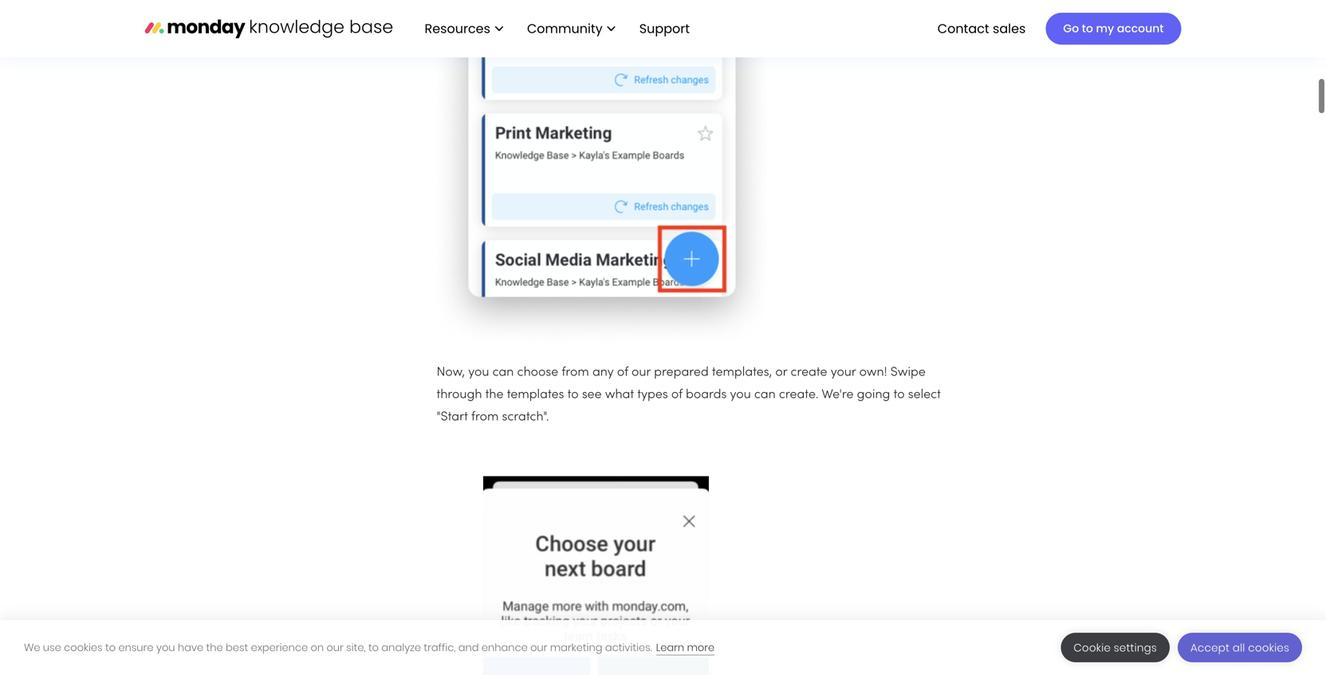Task type: describe. For each thing, give the bounding box(es) containing it.
have
[[178, 641, 204, 655]]

boards
[[686, 389, 727, 401]]

to right site,
[[368, 641, 379, 655]]

cookies for use
[[64, 641, 103, 655]]

0 vertical spatial of
[[617, 367, 628, 379]]

community link
[[519, 15, 624, 42]]

go to my account
[[1064, 21, 1164, 36]]

resources
[[425, 19, 491, 37]]

activities.
[[605, 641, 652, 655]]

own!
[[860, 367, 887, 379]]

going
[[857, 389, 890, 401]]

1 vertical spatial you
[[730, 389, 751, 401]]

accept all cookies
[[1191, 641, 1290, 656]]

1 horizontal spatial of
[[672, 389, 683, 401]]

main element
[[409, 0, 1182, 57]]

community
[[527, 19, 603, 37]]

templates
[[507, 389, 564, 401]]

our inside now, you can choose from any of our prepared templates, or create your own! swipe through the templates to see what types of boards you can create. we're going to select "start from scratch".
[[632, 367, 651, 379]]

see
[[582, 389, 602, 401]]

create
[[791, 367, 828, 379]]

dialog containing cookie settings
[[0, 621, 1326, 676]]

marketing
[[550, 641, 603, 655]]

through
[[437, 389, 482, 401]]

to left see
[[568, 389, 579, 401]]

prepared
[[654, 367, 709, 379]]

choose
[[517, 367, 559, 379]]

we're
[[822, 389, 854, 401]]

to inside 'main' element
[[1082, 21, 1094, 36]]

now,
[[437, 367, 465, 379]]

or
[[776, 367, 787, 379]]

2.png image
[[437, 0, 767, 349]]

learn more link
[[656, 641, 715, 656]]

cookie settings
[[1074, 641, 1157, 656]]

"start
[[437, 412, 468, 424]]

swipe
[[891, 367, 926, 379]]

cookie
[[1074, 641, 1111, 656]]

site,
[[346, 641, 366, 655]]

learn
[[656, 641, 685, 655]]

enhance
[[482, 641, 528, 655]]

sales
[[993, 19, 1026, 37]]

and
[[458, 641, 479, 655]]

use
[[43, 641, 61, 655]]

1 vertical spatial can
[[755, 389, 776, 401]]

0 horizontal spatial from
[[471, 412, 499, 424]]

traffic,
[[424, 641, 456, 655]]

on
[[311, 641, 324, 655]]

analyze
[[382, 641, 421, 655]]



Task type: vqa. For each thing, say whether or not it's contained in the screenshot.
.
no



Task type: locate. For each thing, give the bounding box(es) containing it.
contact
[[938, 19, 990, 37]]

now, you can choose from any of our prepared templates, or create your own! swipe through the templates to see what types of boards you can create. we're going to select "start from scratch".
[[437, 367, 941, 424]]

cookies
[[64, 641, 103, 655], [1248, 641, 1290, 656]]

1 cookies from the left
[[64, 641, 103, 655]]

you
[[468, 367, 489, 379], [730, 389, 751, 401], [156, 641, 175, 655]]

can
[[493, 367, 514, 379], [755, 389, 776, 401]]

cookies for all
[[1248, 641, 1290, 656]]

select
[[908, 389, 941, 401]]

the
[[485, 389, 504, 401], [206, 641, 223, 655]]

1 vertical spatial the
[[206, 641, 223, 655]]

you right the now,
[[468, 367, 489, 379]]

from right "start
[[471, 412, 499, 424]]

0 vertical spatial from
[[562, 367, 589, 379]]

all
[[1233, 641, 1246, 656]]

0 vertical spatial the
[[485, 389, 504, 401]]

0 vertical spatial you
[[468, 367, 489, 379]]

our right on
[[327, 641, 344, 655]]

contact sales
[[938, 19, 1026, 37]]

2 horizontal spatial you
[[730, 389, 751, 401]]

0 horizontal spatial cookies
[[64, 641, 103, 655]]

from
[[562, 367, 589, 379], [471, 412, 499, 424]]

the left best
[[206, 641, 223, 655]]

ensure
[[118, 641, 154, 655]]

0 horizontal spatial our
[[327, 641, 344, 655]]

resources link
[[417, 15, 511, 42]]

create.
[[779, 389, 819, 401]]

1 horizontal spatial can
[[755, 389, 776, 401]]

support link
[[632, 15, 703, 42], [640, 19, 695, 37]]

of right the any
[[617, 367, 628, 379]]

of down prepared
[[672, 389, 683, 401]]

can left choose
[[493, 367, 514, 379]]

accept all cookies button
[[1178, 633, 1303, 663]]

0 horizontal spatial the
[[206, 641, 223, 655]]

go
[[1064, 21, 1079, 36]]

settings
[[1114, 641, 1157, 656]]

1 horizontal spatial our
[[531, 641, 548, 655]]

you down templates, at bottom right
[[730, 389, 751, 401]]

what
[[605, 389, 634, 401]]

cookies right all
[[1248, 641, 1290, 656]]

accept
[[1191, 641, 1230, 656]]

list containing resources
[[409, 0, 703, 57]]

you inside dialog
[[156, 641, 175, 655]]

1 horizontal spatial from
[[562, 367, 589, 379]]

from left the any
[[562, 367, 589, 379]]

the right through
[[485, 389, 504, 401]]

cookie settings button
[[1061, 633, 1170, 663]]

1 horizontal spatial you
[[468, 367, 489, 379]]

cookies right the use
[[64, 641, 103, 655]]

0 horizontal spatial you
[[156, 641, 175, 655]]

our
[[632, 367, 651, 379], [327, 641, 344, 655], [531, 641, 548, 655]]

best
[[226, 641, 248, 655]]

0 horizontal spatial of
[[617, 367, 628, 379]]

account
[[1117, 21, 1164, 36]]

to down 'swipe'
[[894, 389, 905, 401]]

experience
[[251, 641, 308, 655]]

my
[[1096, 21, 1115, 36]]

2 vertical spatial you
[[156, 641, 175, 655]]

our up types
[[632, 367, 651, 379]]

monday.com logo image
[[145, 12, 393, 45]]

to left ensure
[[105, 641, 116, 655]]

go to my account link
[[1046, 13, 1182, 45]]

support
[[640, 19, 690, 37]]

of
[[617, 367, 628, 379], [672, 389, 683, 401]]

types
[[638, 389, 668, 401]]

any
[[593, 367, 614, 379]]

cookies inside "button"
[[1248, 641, 1290, 656]]

we use cookies to ensure you have the best experience on our site, to analyze traffic, and enhance our marketing activities. learn more
[[24, 641, 715, 655]]

templates,
[[712, 367, 772, 379]]

list
[[409, 0, 703, 57]]

the inside now, you can choose from any of our prepared templates, or create your own! swipe through the templates to see what types of boards you can create. we're going to select "start from scratch".
[[485, 389, 504, 401]]

the inside dialog
[[206, 641, 223, 655]]

can down or
[[755, 389, 776, 401]]

scratch".
[[502, 412, 549, 424]]

more
[[687, 641, 715, 655]]

1 vertical spatial of
[[672, 389, 683, 401]]

1 horizontal spatial the
[[485, 389, 504, 401]]

your
[[831, 367, 856, 379]]

our right "enhance"
[[531, 641, 548, 655]]

starts.gif image
[[484, 477, 709, 676]]

to
[[1082, 21, 1094, 36], [568, 389, 579, 401], [894, 389, 905, 401], [105, 641, 116, 655], [368, 641, 379, 655]]

1 horizontal spatial cookies
[[1248, 641, 1290, 656]]

0 horizontal spatial can
[[493, 367, 514, 379]]

to right 'go'
[[1082, 21, 1094, 36]]

1 vertical spatial from
[[471, 412, 499, 424]]

dialog
[[0, 621, 1326, 676]]

contact sales link
[[930, 15, 1034, 42]]

0 vertical spatial can
[[493, 367, 514, 379]]

2 cookies from the left
[[1248, 641, 1290, 656]]

you left the have
[[156, 641, 175, 655]]

we
[[24, 641, 40, 655]]

2 horizontal spatial our
[[632, 367, 651, 379]]



